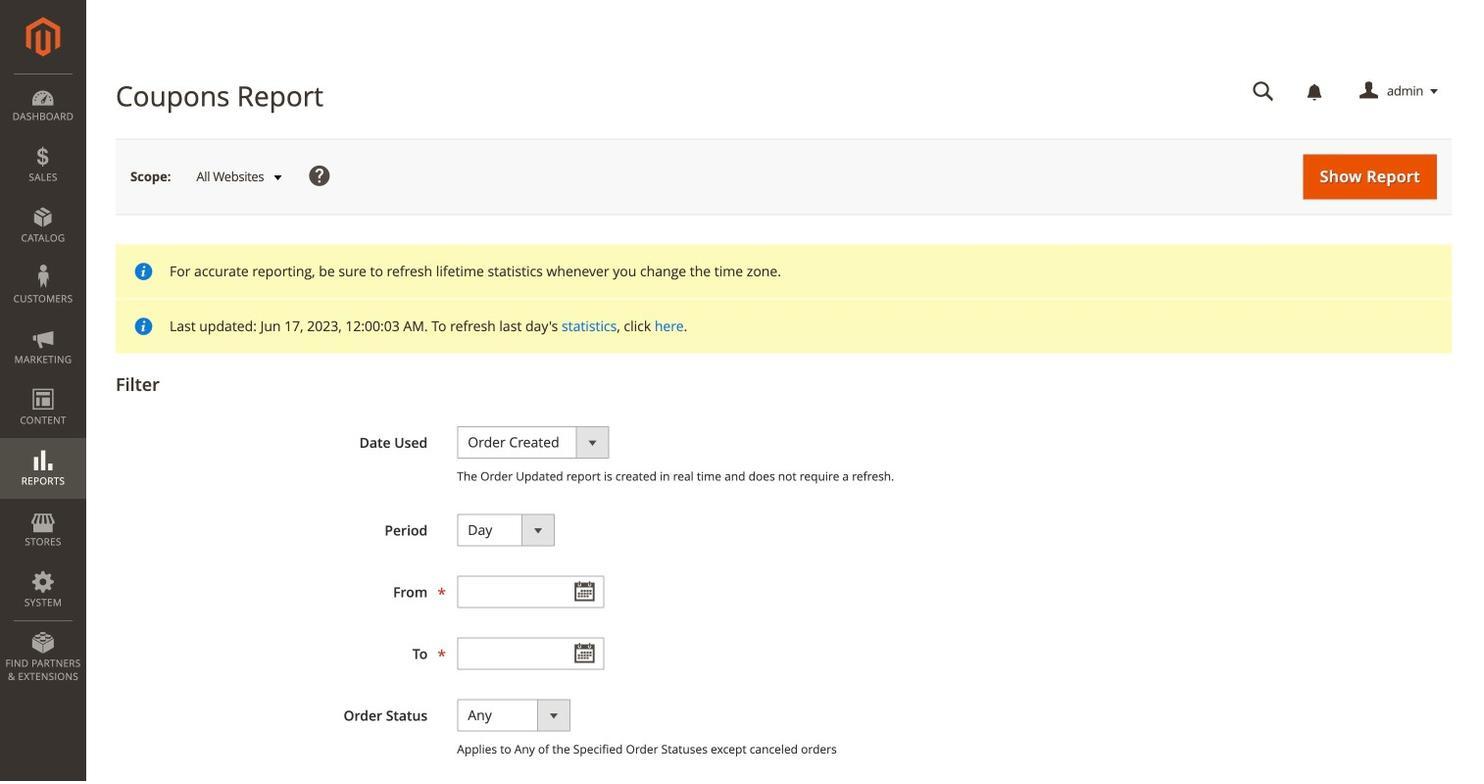 Task type: locate. For each thing, give the bounding box(es) containing it.
None text field
[[1240, 75, 1289, 109], [457, 638, 604, 670], [1240, 75, 1289, 109], [457, 638, 604, 670]]

magento admin panel image
[[26, 17, 60, 57]]

menu bar
[[0, 74, 86, 694]]

None text field
[[457, 576, 604, 608]]



